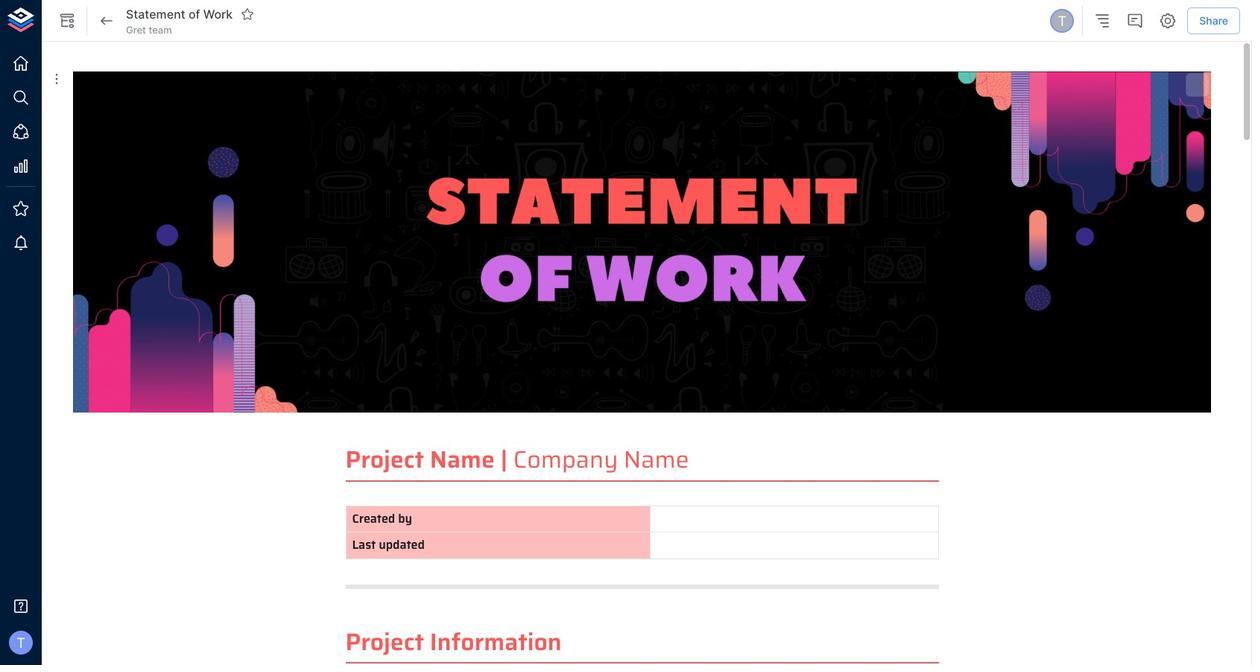 Task type: describe. For each thing, give the bounding box(es) containing it.
t for bottommost t button
[[16, 635, 25, 652]]

favorite image
[[241, 7, 254, 21]]

go back image
[[98, 12, 116, 30]]

project information
[[346, 624, 562, 661]]

gret team
[[126, 24, 172, 36]]

last updated
[[352, 536, 425, 555]]

of
[[189, 6, 200, 21]]

project for project information
[[346, 624, 424, 661]]

1 vertical spatial t button
[[4, 627, 37, 660]]

created by
[[352, 510, 412, 529]]

updated
[[379, 536, 425, 555]]

gret
[[126, 24, 146, 36]]

statement of work
[[126, 6, 233, 21]]

2 name from the left
[[624, 442, 689, 479]]

work
[[203, 6, 233, 21]]

project name | company name
[[346, 442, 689, 479]]



Task type: vqa. For each thing, say whether or not it's contained in the screenshot.
"User Limit"
no



Task type: locate. For each thing, give the bounding box(es) containing it.
1 horizontal spatial t button
[[1049, 7, 1077, 35]]

show wiki image
[[58, 12, 76, 30]]

comments image
[[1127, 12, 1145, 30]]

1 vertical spatial project
[[346, 624, 424, 661]]

t for right t button
[[1058, 13, 1067, 29]]

0 horizontal spatial t button
[[4, 627, 37, 660]]

t button
[[1049, 7, 1077, 35], [4, 627, 37, 660]]

0 horizontal spatial name
[[430, 442, 495, 479]]

1 name from the left
[[430, 442, 495, 479]]

created
[[352, 510, 395, 529]]

0 horizontal spatial t
[[16, 635, 25, 652]]

0 vertical spatial t
[[1058, 13, 1067, 29]]

0 vertical spatial t button
[[1049, 7, 1077, 35]]

team
[[149, 24, 172, 36]]

statement
[[126, 6, 185, 21]]

t
[[1058, 13, 1067, 29], [16, 635, 25, 652]]

1 horizontal spatial t
[[1058, 13, 1067, 29]]

2 project from the top
[[346, 624, 424, 661]]

project for project name | company name
[[346, 442, 424, 479]]

gret team link
[[126, 23, 172, 37]]

1 horizontal spatial name
[[624, 442, 689, 479]]

name
[[430, 442, 495, 479], [624, 442, 689, 479]]

settings image
[[1160, 12, 1178, 30]]

1 vertical spatial t
[[16, 635, 25, 652]]

company
[[514, 442, 618, 479]]

table of contents image
[[1094, 12, 1112, 30]]

information
[[430, 624, 562, 661]]

0 vertical spatial project
[[346, 442, 424, 479]]

|
[[501, 442, 508, 479]]

last
[[352, 536, 376, 555]]

share
[[1200, 14, 1229, 27]]

1 project from the top
[[346, 442, 424, 479]]

by
[[398, 510, 412, 529]]

project
[[346, 442, 424, 479], [346, 624, 424, 661]]

share button
[[1188, 7, 1241, 34]]



